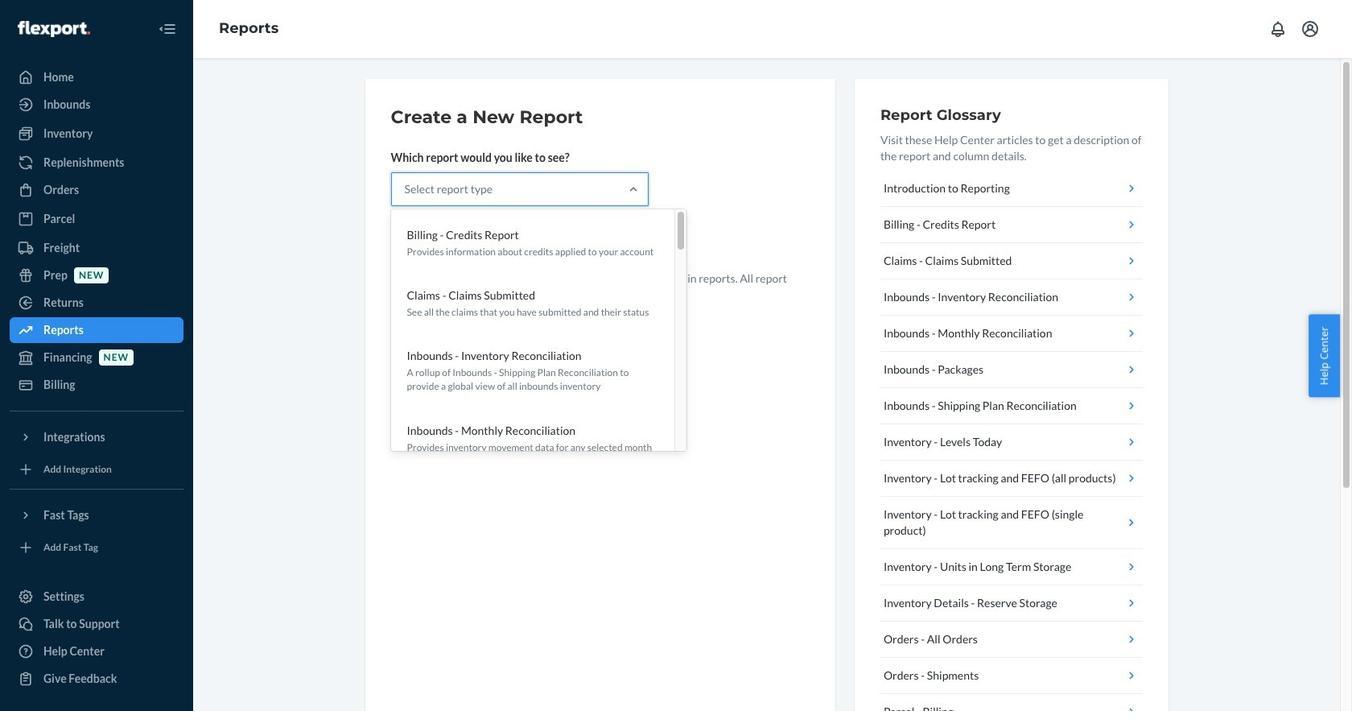 Task type: describe. For each thing, give the bounding box(es) containing it.
flexport logo image
[[18, 21, 90, 37]]

open notifications image
[[1269, 19, 1288, 39]]

open account menu image
[[1301, 19, 1321, 39]]



Task type: vqa. For each thing, say whether or not it's contained in the screenshot.
center in 'BUTTON'
no



Task type: locate. For each thing, give the bounding box(es) containing it.
close navigation image
[[158, 19, 177, 39]]



